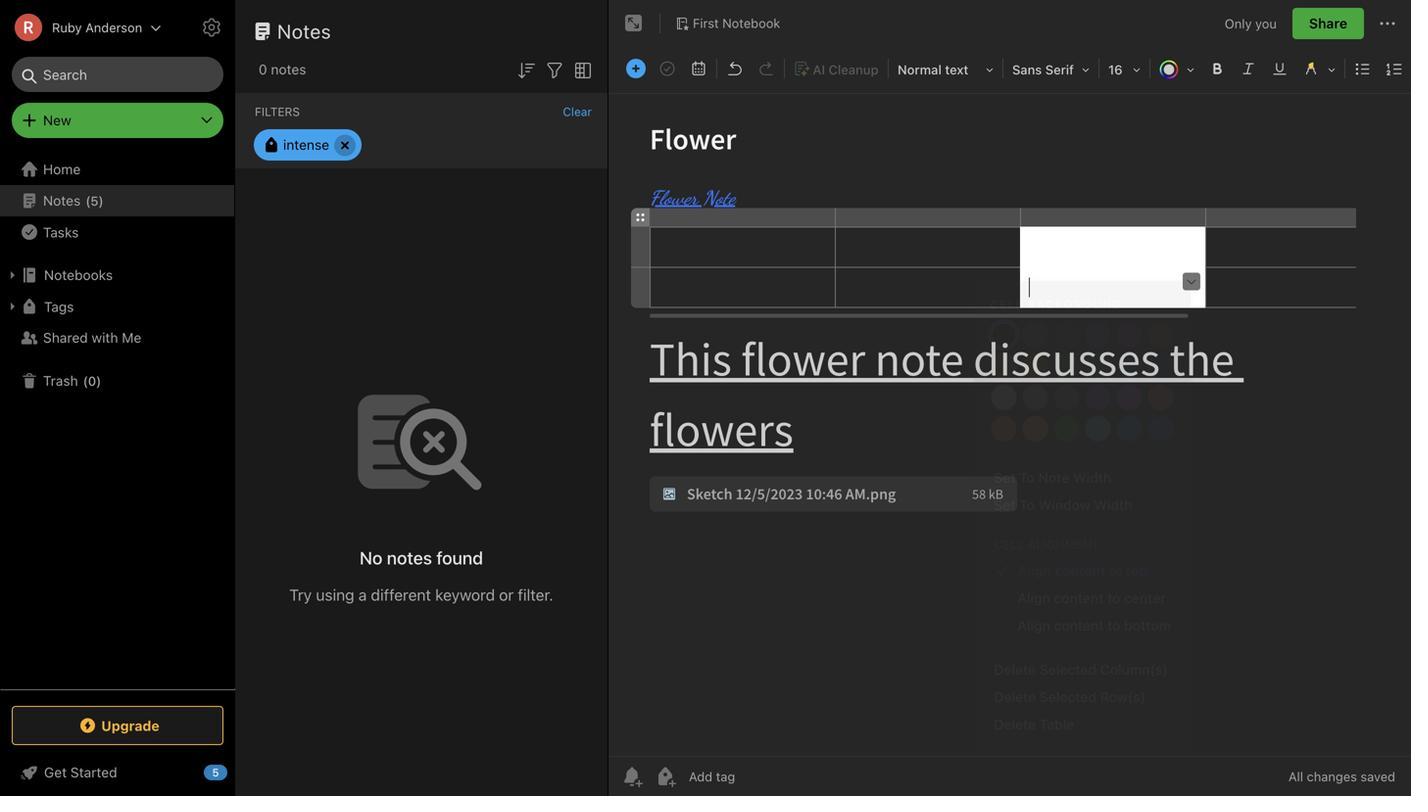 Task type: vqa. For each thing, say whether or not it's contained in the screenshot.
search box within the the Main element
no



Task type: locate. For each thing, give the bounding box(es) containing it.
1 vertical spatial (
[[83, 374, 88, 388]]

5 left the click to collapse icon
[[212, 767, 219, 780]]

) inside notes ( 5 )
[[99, 193, 104, 208]]

notes up 'different'
[[387, 548, 432, 569]]

sans
[[1012, 62, 1042, 77]]

Add filters field
[[543, 57, 567, 82]]

intense
[[283, 137, 329, 153]]

( inside notes ( 5 )
[[85, 193, 91, 208]]

notes up filters
[[271, 61, 306, 77]]

( for trash
[[83, 374, 88, 388]]

1 horizontal spatial 5
[[212, 767, 219, 780]]

me
[[122, 330, 141, 346]]

Heading level field
[[891, 55, 1001, 83]]

no notes found
[[360, 548, 483, 569]]

More actions field
[[1376, 8, 1400, 39]]

try using a different keyword or filter.
[[289, 586, 553, 605]]

calendar event image
[[685, 55, 713, 82]]

Insert field
[[621, 55, 651, 82]]

) inside trash ( 0 )
[[96, 374, 101, 388]]

Note Editor text field
[[609, 94, 1411, 757]]

clear button
[[563, 105, 592, 119]]

0 vertical spatial 5
[[91, 193, 99, 208]]

0 horizontal spatial 5
[[91, 193, 99, 208]]

1 horizontal spatial notes
[[387, 548, 432, 569]]

( inside trash ( 0 )
[[83, 374, 88, 388]]

5 down 'home' link at the top left of page
[[91, 193, 99, 208]]

notes down home
[[43, 193, 81, 209]]

try
[[289, 586, 312, 605]]

clear
[[563, 105, 592, 119]]

Add tag field
[[687, 769, 834, 786]]

sans serif
[[1012, 62, 1074, 77]]

0 right trash
[[88, 374, 96, 388]]

0 horizontal spatial notes
[[271, 61, 306, 77]]

Help and Learning task checklist field
[[0, 758, 235, 789]]

16
[[1109, 62, 1123, 77]]

tree
[[0, 154, 235, 689]]

all
[[1289, 770, 1304, 785]]

0 horizontal spatial 0
[[88, 374, 96, 388]]

(
[[85, 193, 91, 208], [83, 374, 88, 388]]

notebooks
[[44, 267, 113, 283]]

Account field
[[0, 8, 162, 47]]

undo image
[[721, 55, 749, 82]]

0 up filters
[[259, 61, 267, 77]]

notes for notes ( 5 )
[[43, 193, 81, 209]]

ruby
[[52, 20, 82, 35]]

trash
[[43, 373, 78, 389]]

with
[[92, 330, 118, 346]]

) for notes
[[99, 193, 104, 208]]

notes for no
[[387, 548, 432, 569]]

keyword
[[435, 586, 495, 605]]

intense button
[[254, 129, 362, 161]]

upgrade button
[[12, 707, 223, 746]]

normal text
[[898, 62, 969, 77]]

saved
[[1361, 770, 1396, 785]]

serif
[[1046, 62, 1074, 77]]

1 vertical spatial notes
[[43, 193, 81, 209]]

1 vertical spatial 5
[[212, 767, 219, 780]]

) right trash
[[96, 374, 101, 388]]

0 vertical spatial (
[[85, 193, 91, 208]]

( down 'home' link at the top left of page
[[85, 193, 91, 208]]

italic image
[[1235, 55, 1262, 82]]

or
[[499, 586, 514, 605]]

normal
[[898, 62, 942, 77]]

1 horizontal spatial notes
[[277, 20, 331, 43]]

0
[[259, 61, 267, 77], [88, 374, 96, 388]]

0 vertical spatial )
[[99, 193, 104, 208]]

Font family field
[[1006, 55, 1097, 83]]

expand note image
[[622, 12, 646, 35]]

add filters image
[[543, 59, 567, 82]]

notebooks link
[[0, 260, 234, 291]]

0 notes
[[259, 61, 306, 77]]

tasks
[[43, 224, 79, 240]]

tags button
[[0, 291, 234, 322]]

notes for 0
[[271, 61, 306, 77]]

5
[[91, 193, 99, 208], [212, 767, 219, 780]]

0 vertical spatial notes
[[271, 61, 306, 77]]

all changes saved
[[1289, 770, 1396, 785]]

no
[[360, 548, 383, 569]]

1 vertical spatial notes
[[387, 548, 432, 569]]

notes up 0 notes
[[277, 20, 331, 43]]

first
[[693, 16, 719, 30]]

) down 'home' link at the top left of page
[[99, 193, 104, 208]]

( right trash
[[83, 374, 88, 388]]

upgrade
[[101, 718, 159, 734]]

5 inside notes ( 5 )
[[91, 193, 99, 208]]

1 horizontal spatial 0
[[259, 61, 267, 77]]

None search field
[[25, 57, 210, 92]]

0 vertical spatial notes
[[277, 20, 331, 43]]

0 horizontal spatial notes
[[43, 193, 81, 209]]

anderson
[[85, 20, 142, 35]]

)
[[99, 193, 104, 208], [96, 374, 101, 388]]

bold image
[[1204, 55, 1231, 82]]

1 vertical spatial )
[[96, 374, 101, 388]]

1 vertical spatial 0
[[88, 374, 96, 388]]

filters
[[255, 105, 300, 119]]

using
[[316, 586, 354, 605]]

started
[[70, 765, 117, 781]]

tags
[[44, 299, 74, 315]]

notes
[[277, 20, 331, 43], [43, 193, 81, 209]]

shared with me link
[[0, 322, 234, 354]]

notes
[[271, 61, 306, 77], [387, 548, 432, 569]]



Task type: describe. For each thing, give the bounding box(es) containing it.
underline image
[[1266, 55, 1294, 82]]

more actions image
[[1376, 12, 1400, 35]]

View options field
[[567, 57, 595, 82]]

get started
[[44, 765, 117, 781]]

you
[[1256, 16, 1277, 31]]

0 inside trash ( 0 )
[[88, 374, 96, 388]]

new button
[[12, 103, 223, 138]]

only you
[[1225, 16, 1277, 31]]

click to collapse image
[[228, 761, 243, 784]]

changes
[[1307, 770, 1357, 785]]

Font color field
[[1153, 55, 1202, 83]]

0 vertical spatial 0
[[259, 61, 267, 77]]

notes ( 5 )
[[43, 193, 104, 209]]

filter.
[[518, 586, 553, 605]]

different
[[371, 586, 431, 605]]

shared
[[43, 330, 88, 346]]

get
[[44, 765, 67, 781]]

trash ( 0 )
[[43, 373, 101, 389]]

new
[[43, 112, 71, 128]]

bulleted list image
[[1350, 55, 1377, 82]]

share button
[[1293, 8, 1364, 39]]

( for notes
[[85, 193, 91, 208]]

first notebook button
[[668, 10, 787, 37]]

share
[[1309, 15, 1348, 31]]

settings image
[[200, 16, 223, 39]]

note window element
[[609, 0, 1411, 797]]

expand notebooks image
[[5, 268, 21, 283]]

tree containing home
[[0, 154, 235, 689]]

expand tags image
[[5, 299, 21, 315]]

notes for notes
[[277, 20, 331, 43]]

found
[[436, 548, 483, 569]]

Font size field
[[1102, 55, 1148, 83]]

home link
[[0, 154, 235, 185]]

a
[[358, 586, 367, 605]]

add a reminder image
[[620, 765, 644, 789]]

notebook
[[722, 16, 780, 30]]

ruby anderson
[[52, 20, 142, 35]]

home
[[43, 161, 81, 177]]

Highlight field
[[1296, 55, 1343, 83]]

tasks button
[[0, 217, 234, 248]]

only
[[1225, 16, 1252, 31]]

Search text field
[[25, 57, 210, 92]]

shared with me
[[43, 330, 141, 346]]

) for trash
[[96, 374, 101, 388]]

text
[[945, 62, 969, 77]]

numbered list image
[[1381, 55, 1408, 82]]

first notebook
[[693, 16, 780, 30]]

5 inside help and learning task checklist field
[[212, 767, 219, 780]]

add tag image
[[654, 765, 677, 789]]

Sort options field
[[515, 57, 538, 82]]



